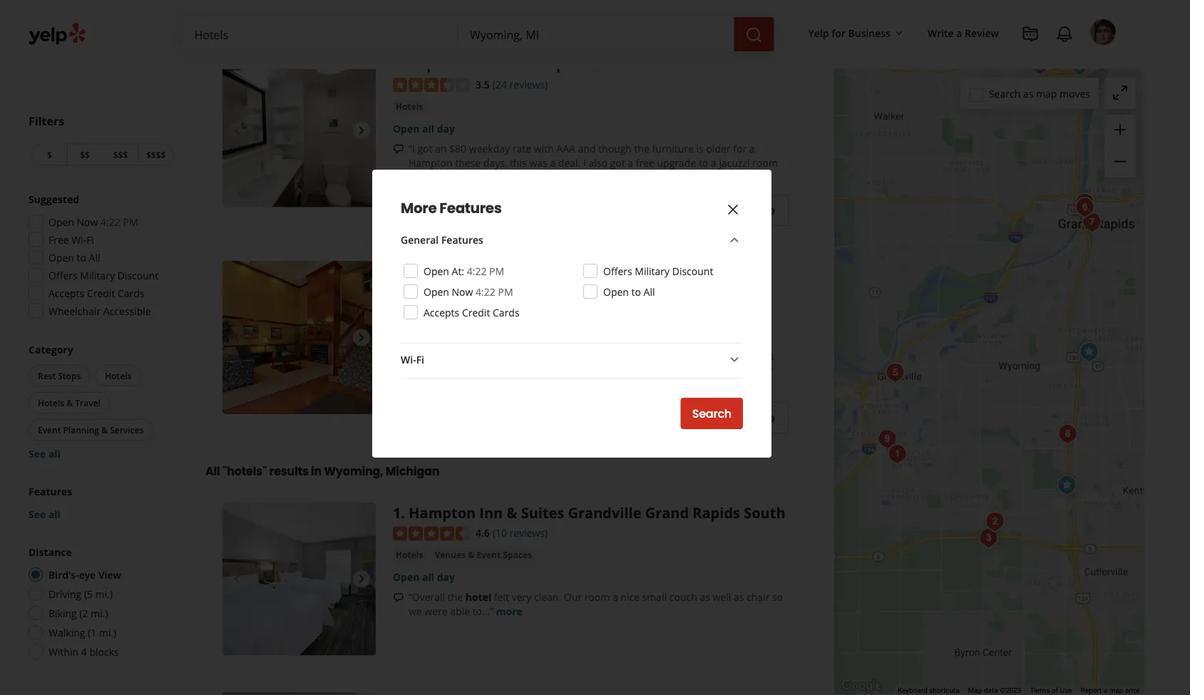 Task type: describe. For each thing, give the bounding box(es) containing it.
accepts credit cards inside more features dialog
[[424, 306, 520, 319]]

hampton inside "i got an $80 weekday rate with aaa and though the furniture is older for a hampton these days, this was a deal. i also got a free upgrade to a jacuzzi room (i'm an hhonors member).…"
[[409, 156, 453, 169]]

the up wedding…"
[[490, 363, 506, 377]]

& down general features dropdown button
[[591, 261, 602, 281]]

close image
[[725, 201, 742, 218]]

free wi-fi
[[49, 233, 94, 246]]

business
[[849, 26, 891, 40]]

2 vertical spatial 4:22
[[476, 285, 496, 299]]

open to all inside more features dialog
[[604, 285, 655, 299]]

$$ button
[[67, 144, 102, 166]]

more for (10 reviews)
[[496, 605, 523, 618]]

open all day for hampton
[[393, 122, 455, 135]]

venues & event spaces button
[[432, 548, 535, 562]]

price
[[508, 363, 531, 377]]

hotels down rest
[[38, 397, 64, 409]]

"i got an $80 weekday rate with aaa and though the furniture is older for a hampton these days, this was a deal. i also got a free upgrade to a jacuzzi room (i'm an hhonors member).…"
[[409, 142, 778, 184]]

0 horizontal spatial best western executive inn & suites image
[[223, 261, 376, 414]]

wi- inside dropdown button
[[401, 353, 416, 366]]

moves
[[1060, 87, 1091, 100]]

sponsored results
[[205, 14, 311, 30]]

2 see all from the top
[[29, 508, 61, 521]]

group containing suggested
[[24, 192, 177, 322]]

hotels button down 4.6 star rating image
[[393, 548, 426, 562]]

write a review
[[928, 26, 999, 40]]

expand map image
[[1112, 84, 1129, 101]]

option group containing distance
[[24, 545, 177, 663]]

were inside felt very clean. our room a nice small couch as well as chair so we were able to..."
[[425, 605, 448, 618]]

grand inside '"my husband and i were in town for a wedding in grand rapids. we picked this hotel'
[[639, 349, 668, 363]]

military inside group
[[80, 269, 115, 282]]

deal.
[[558, 156, 581, 169]]

(35
[[493, 285, 507, 298]]

1 horizontal spatial hampton inn grand rapids-south image
[[1053, 472, 1082, 500]]

0 vertical spatial inn
[[464, 54, 487, 73]]

map
[[968, 687, 983, 695]]

for inside "i got an $80 weekday rate with aaa and though the furniture is older for a hampton these days, this was a deal. i also got a free upgrade to a jacuzzi room (i'm an hhonors member).…"
[[733, 142, 747, 155]]

super 8 by wyndham wyoming/grand rapids area image
[[1054, 420, 1083, 449]]

hotels button up travel
[[96, 365, 141, 387]]

filters
[[29, 113, 64, 128]]

for inside '"my husband and i were in town for a wedding in grand rapids. we picked this hotel'
[[561, 349, 575, 363]]

jw marriott grand rapids image
[[1071, 193, 1100, 222]]

open down western at the left of the page
[[424, 285, 449, 299]]

eye
[[79, 568, 96, 582]]

$$$
[[113, 149, 128, 161]]

able
[[450, 605, 470, 618]]

0 vertical spatial grand
[[491, 54, 535, 73]]

1 horizontal spatial all
[[205, 463, 220, 479]]

prairieside suites bed & breakfast image
[[881, 359, 910, 387]]

town
[[535, 349, 559, 363]]

1 horizontal spatial event
[[477, 549, 501, 561]]

"my husband and i were in town for a wedding in grand rapids. we picked this hotel
[[409, 349, 775, 377]]

0 horizontal spatial in
[[311, 463, 322, 479]]

hotels right stops at the left bottom of page
[[105, 370, 132, 382]]

view website link for best western executive inn & suites
[[687, 402, 789, 434]]

1 see all button from the top
[[29, 447, 61, 460]]

open up "overall
[[393, 571, 420, 584]]

rest stops
[[38, 370, 81, 382]]

3 day from the top
[[437, 571, 455, 584]]

1 horizontal spatial best western executive inn & suites image
[[1075, 338, 1104, 367]]

wi- inside group
[[72, 233, 87, 246]]

shortcuts
[[930, 687, 960, 695]]

offers military discount inside more features dialog
[[604, 264, 714, 278]]

$
[[47, 149, 52, 161]]

open left at:
[[424, 264, 449, 278]]

2 see from the top
[[29, 508, 46, 521]]

results
[[269, 463, 309, 479]]

hotels button down 3.5 star rating 'image'
[[393, 99, 426, 113]]

group containing category
[[26, 342, 177, 461]]

felt very clean. our room a nice small couch as well as chair so we were able to..."
[[409, 591, 783, 618]]

to inside "i got an $80 weekday rate with aaa and though the furniture is older for a hampton these days, this was a deal. i also got a free upgrade to a jacuzzi room (i'm an hhonors member).…"
[[699, 156, 709, 169]]

travel
[[75, 397, 101, 409]]

stops
[[58, 370, 81, 382]]

google image
[[838, 677, 885, 696]]

offers inside group
[[49, 269, 78, 282]]

3 slideshow element from the top
[[223, 503, 376, 656]]

yelp for business
[[809, 26, 891, 40]]

0 horizontal spatial hampton inn grand rapids-south image
[[223, 54, 376, 207]]

all "hotels" results in wyoming, michigan
[[205, 463, 440, 479]]

with
[[534, 142, 554, 155]]

hotels for hotels link related to hampton
[[396, 100, 423, 112]]

driving (5 mi.)
[[49, 587, 113, 601]]

hampton inn & suites grandville grand rapids south image
[[223, 503, 376, 656]]

open up "free" at the left top
[[49, 215, 74, 229]]

4:22 for free wi-fi
[[101, 215, 120, 229]]

reviews) for executive
[[510, 285, 548, 298]]

best western executive inn & suites link
[[393, 261, 649, 281]]

nice
[[621, 591, 640, 604]]

(i'm
[[409, 170, 426, 184]]

0 vertical spatial an
[[435, 142, 447, 155]]

2.8 link
[[476, 283, 490, 299]]

zoom out image
[[1112, 153, 1129, 170]]

website for hampton inn grand rapids-south
[[730, 203, 775, 219]]

more features
[[401, 198, 502, 218]]

suites for hampton
[[521, 503, 565, 522]]

2 horizontal spatial as
[[1024, 87, 1034, 100]]

wedding
[[585, 349, 625, 363]]

group containing features
[[29, 484, 177, 521]]

wi-fi button
[[401, 351, 743, 370]]

all inside more features dialog
[[644, 285, 655, 299]]

1 see all from the top
[[29, 447, 61, 460]]

well
[[713, 591, 731, 604]]

jacuzzi
[[719, 156, 750, 169]]

picked
[[725, 349, 755, 363]]

notifications image
[[1056, 26, 1074, 43]]

"my
[[409, 349, 426, 363]]

day for inn
[[437, 122, 455, 135]]

write a review link
[[922, 20, 1005, 46]]

upgrade
[[657, 156, 696, 169]]

view for hampton inn grand rapids-south
[[700, 203, 727, 219]]

wi-fi
[[401, 353, 424, 366]]

all for "i got an $80 weekday rate with aaa and though the furniture is older for a hampton these days, this was a deal. i also got a free upgrade to a jacuzzi room (i'm an hhonors member).…"
[[422, 122, 434, 135]]

because
[[437, 363, 476, 377]]

days,
[[484, 156, 507, 169]]

results
[[269, 14, 311, 30]]

blocks
[[89, 645, 119, 659]]

and left it
[[534, 363, 552, 377]]

furniture
[[652, 142, 694, 155]]

$$$ button
[[102, 144, 138, 166]]

hampton inn & suites grandville grand rapids south link
[[409, 503, 786, 522]]

4.6 link
[[476, 525, 490, 540]]

to..."
[[473, 605, 494, 618]]

2 vertical spatial hampton
[[409, 503, 476, 522]]

a inside felt very clean. our room a nice small couch as well as chair so we were able to..."
[[613, 591, 618, 604]]

1
[[393, 503, 401, 522]]

3.5 star rating image
[[393, 78, 470, 92]]

was inside because of the price and it was close to where both the rehearsal dinner and the actual wedding…"
[[563, 363, 581, 377]]

walking (1 mi.)
[[49, 626, 116, 640]]

category
[[29, 343, 73, 356]]

3 open all day from the top
[[393, 571, 455, 584]]

search image
[[746, 26, 763, 44]]

.
[[401, 503, 405, 522]]

room inside "i got an $80 weekday rate with aaa and though the furniture is older for a hampton these days, this was a deal. i also got a free upgrade to a jacuzzi room (i'm an hhonors member).…"
[[753, 156, 778, 169]]

open up wedding
[[604, 285, 629, 299]]

fi inside wi-fi dropdown button
[[416, 353, 424, 366]]

small
[[642, 591, 667, 604]]

& left services
[[101, 424, 108, 436]]

©2023
[[1000, 687, 1022, 695]]

inn for executive
[[564, 261, 587, 281]]

next image for hampton
[[353, 122, 370, 139]]

& left travel
[[67, 397, 73, 409]]

(24
[[493, 77, 507, 91]]

chair
[[747, 591, 770, 604]]

16 speech v2 image
[[393, 143, 404, 155]]

i inside '"my husband and i were in town for a wedding in grand rapids. we picked this hotel'
[[493, 349, 496, 363]]

rate
[[513, 142, 532, 155]]

all down event planning & services button
[[48, 447, 61, 460]]

open all day for best
[[393, 329, 455, 343]]

clean.
[[534, 591, 562, 604]]

so
[[773, 591, 783, 604]]

because of the price and it was close to where both the rehearsal dinner and the actual wedding…"
[[409, 363, 773, 391]]

dinner
[[743, 363, 773, 377]]

view website link for hampton inn grand rapids-south
[[687, 195, 789, 226]]

weekday
[[469, 142, 510, 155]]

hotels link for hampton
[[393, 99, 426, 113]]

view for best western executive inn & suites
[[700, 410, 727, 426]]

and inside "i got an $80 weekday rate with aaa and though the furniture is older for a hampton these days, this was a deal. i also got a free upgrade to a jacuzzi room (i'm an hhonors member).…"
[[578, 142, 596, 155]]

1 horizontal spatial got
[[610, 156, 625, 169]]

open up "i
[[393, 122, 420, 135]]

open up "my
[[393, 329, 420, 343]]

rest
[[38, 370, 56, 382]]

24 chevron down v2 image
[[726, 351, 743, 368]]

a down older
[[711, 156, 717, 169]]

mi.) for walking (1 mi.)
[[99, 626, 116, 640]]

a up jacuzzi
[[750, 142, 755, 155]]

all up distance
[[48, 508, 61, 521]]

previous image
[[228, 571, 245, 588]]

to inside because of the price and it was close to where both the rehearsal dinner and the actual wedding…"
[[610, 363, 620, 377]]

general features
[[401, 233, 484, 246]]

0 vertical spatial got
[[418, 142, 433, 155]]

features for general features
[[441, 233, 484, 246]]

i inside "i got an $80 weekday rate with aaa and though the furniture is older for a hampton these days, this was a deal. i also got a free upgrade to a jacuzzi room (i'm an hhonors member).…"
[[583, 156, 586, 169]]

slideshow element for best
[[223, 261, 376, 414]]

driving
[[49, 587, 82, 601]]

terms of use link
[[1030, 687, 1073, 695]]

0 horizontal spatial open now 4:22 pm
[[49, 215, 138, 229]]

older
[[707, 142, 731, 155]]

2 vertical spatial view
[[98, 568, 121, 582]]

wheelchair
[[49, 304, 101, 318]]

(35 reviews)
[[493, 285, 548, 298]]

0 vertical spatial cards
[[118, 286, 145, 300]]

springhill suites by marriott grand rapids west image
[[874, 425, 902, 454]]

2 see all button from the top
[[29, 508, 61, 521]]

all for "my husband and i were in town for a wedding in grand rapids. we picked this
[[422, 329, 434, 343]]

mi.) for driving (5 mi.)
[[95, 587, 113, 601]]

"overall the hotel
[[409, 591, 492, 604]]

1 see from the top
[[29, 447, 46, 460]]

2 horizontal spatial in
[[628, 349, 636, 363]]

home2 suites by hilton grand rapids south image
[[975, 524, 1003, 553]]

zoom in image
[[1112, 121, 1129, 138]]

1 horizontal spatial hotel
[[466, 591, 492, 604]]

room inside felt very clean. our room a nice small couch as well as chair so we were able to..."
[[585, 591, 610, 604]]

credit inside more features dialog
[[462, 306, 490, 319]]

hotels link for best
[[393, 307, 426, 321]]

the inside "i got an $80 weekday rate with aaa and though the furniture is older for a hampton these days, this was a deal. i also got a free upgrade to a jacuzzi room (i'm an hhonors member).…"
[[635, 142, 650, 155]]

hotels button down 2.8 star rating image
[[393, 307, 426, 321]]

terms
[[1030, 687, 1050, 695]]

keyboard
[[898, 687, 928, 695]]

event planning & services button
[[29, 419, 153, 441]]

aaa
[[557, 142, 576, 155]]

accessible
[[103, 304, 151, 318]]

open at: 4:22 pm
[[424, 264, 504, 278]]



Task type: locate. For each thing, give the bounding box(es) containing it.
3.5 link
[[476, 76, 490, 91]]

0 vertical spatial view website link
[[687, 195, 789, 226]]

venues
[[435, 549, 466, 561]]

features inside group
[[29, 485, 72, 498]]

2.8 star rating image
[[393, 285, 470, 299]]

credit down 2.8
[[462, 306, 490, 319]]

1 reviews) from the top
[[510, 77, 548, 91]]

3.5
[[476, 77, 490, 91]]

more link down felt
[[496, 605, 523, 618]]

cards up accessible
[[118, 286, 145, 300]]

in
[[524, 349, 532, 363], [628, 349, 636, 363], [311, 463, 322, 479]]

hotel inside '"my husband and i were in town for a wedding in grand rapids. we picked this hotel'
[[409, 363, 435, 377]]

$$
[[80, 149, 90, 161]]

16 speech v2 image for "my
[[393, 351, 404, 362]]

very
[[512, 591, 532, 604]]

general features button
[[401, 231, 743, 250]]

map region
[[679, 0, 1191, 696]]

2 vertical spatial open all day
[[393, 571, 455, 584]]

and up also
[[578, 142, 596, 155]]

0 vertical spatial see all
[[29, 447, 61, 460]]

reviews) down hampton inn grand rapids-south link
[[510, 77, 548, 91]]

2 reviews) from the top
[[510, 285, 548, 298]]

biking
[[49, 607, 77, 620]]

mi.) right the (1
[[99, 626, 116, 640]]

hotels for third hotels link
[[396, 549, 423, 561]]

1 vertical spatial open to all
[[604, 285, 655, 299]]

0 vertical spatial i
[[583, 156, 586, 169]]

south
[[591, 54, 632, 73], [744, 503, 786, 522]]

in up "where"
[[628, 349, 636, 363]]

pm for open now
[[489, 264, 504, 278]]

inn
[[464, 54, 487, 73], [564, 261, 587, 281], [480, 503, 503, 522]]

2 hotels link from the top
[[393, 307, 426, 321]]

hotels & travel
[[38, 397, 101, 409]]

hotels link down 3.5 star rating 'image'
[[393, 99, 426, 113]]

all
[[422, 122, 434, 135], [422, 329, 434, 343], [48, 447, 61, 460], [48, 508, 61, 521], [422, 571, 434, 584]]

0 horizontal spatial got
[[418, 142, 433, 155]]

&
[[591, 261, 602, 281], [67, 397, 73, 409], [101, 424, 108, 436], [507, 503, 518, 522], [468, 549, 475, 561]]

view website for hampton inn grand rapids-south
[[700, 203, 775, 219]]

0 vertical spatial see
[[29, 447, 46, 460]]

0 vertical spatial accepts
[[49, 286, 84, 300]]

fi
[[87, 233, 94, 246], [416, 353, 424, 366]]

discount
[[672, 264, 714, 278], [117, 269, 159, 282]]

error
[[1126, 687, 1141, 695]]

1 vertical spatial next image
[[353, 329, 370, 346]]

view website link down rehearsal
[[687, 402, 789, 434]]

option group
[[24, 545, 177, 663]]

it
[[554, 363, 560, 377]]

1 day from the top
[[437, 122, 455, 135]]

husband
[[429, 349, 470, 363]]

reviews) inside (35 reviews) link
[[510, 285, 548, 298]]

open to all down free wi-fi
[[49, 251, 100, 264]]

mi.) for biking (2 mi.)
[[91, 607, 108, 620]]

room
[[753, 156, 778, 169], [585, 591, 610, 604]]

0 vertical spatial website
[[730, 203, 775, 219]]

yelp for business button
[[803, 20, 911, 46]]

a right report
[[1104, 687, 1108, 695]]

(24 reviews)
[[493, 77, 548, 91]]

open down "free" at the left top
[[49, 251, 74, 264]]

view website down rehearsal
[[700, 410, 775, 426]]

an
[[435, 142, 447, 155], [429, 170, 440, 184]]

the up able at the bottom left
[[448, 591, 463, 604]]

i left also
[[583, 156, 586, 169]]

open to all inside group
[[49, 251, 100, 264]]

more down felt
[[496, 605, 523, 618]]

pm for free wi-fi
[[123, 215, 138, 229]]

were down "overall
[[425, 605, 448, 618]]

bird's-eye view
[[49, 568, 121, 582]]

1 horizontal spatial was
[[563, 363, 581, 377]]

reviews) down executive
[[510, 285, 548, 298]]

inn up 3.5 link
[[464, 54, 487, 73]]

hotels link
[[393, 99, 426, 113], [393, 307, 426, 321], [393, 548, 426, 562]]

16 speech v2 image
[[393, 351, 404, 362], [393, 592, 404, 604]]

0 vertical spatial fi
[[87, 233, 94, 246]]

features up open at: 4:22 pm
[[441, 233, 484, 246]]

1 horizontal spatial offers
[[604, 264, 633, 278]]

hampton inn grand rapids-south image
[[1053, 472, 1082, 500]]

2 horizontal spatial for
[[832, 26, 846, 40]]

open now 4:22 pm inside more features dialog
[[424, 285, 513, 299]]

room right jacuzzi
[[753, 156, 778, 169]]

grand up (24 reviews) 'link'
[[491, 54, 535, 73]]

1 next image from the top
[[353, 122, 370, 139]]

0 horizontal spatial of
[[478, 363, 488, 377]]

accepts inside more features dialog
[[424, 306, 460, 319]]

hotels link down 4.6 star rating image
[[393, 548, 426, 562]]

hotel up 'to..."'
[[466, 591, 492, 604]]

features for more features
[[440, 198, 502, 218]]

open now 4:22 pm down open at: 4:22 pm
[[424, 285, 513, 299]]

see up distance
[[29, 508, 46, 521]]

suites
[[605, 261, 649, 281], [521, 503, 565, 522]]

0 horizontal spatial as
[[700, 591, 710, 604]]

wheelchair accessible
[[49, 304, 151, 318]]

wi-
[[72, 233, 87, 246], [401, 353, 416, 366]]

was down with
[[530, 156, 548, 169]]

2 slideshow element from the top
[[223, 261, 376, 414]]

of
[[478, 363, 488, 377], [1052, 687, 1059, 695]]

inn down general features dropdown button
[[564, 261, 587, 281]]

0 vertical spatial now
[[77, 215, 98, 229]]

more down deal. at the left top of the page
[[547, 170, 573, 184]]

hotels down 2.8 star rating image
[[396, 308, 423, 319]]

1 vertical spatial hotel
[[466, 591, 492, 604]]

discount inside more features dialog
[[672, 264, 714, 278]]

accepts credit cards inside group
[[49, 286, 145, 300]]

slideshow element for hampton
[[223, 54, 376, 207]]

0 horizontal spatial now
[[77, 215, 98, 229]]

rapids-
[[538, 54, 591, 73]]

now inside more features dialog
[[452, 285, 473, 299]]

data
[[984, 687, 998, 695]]

credit inside group
[[87, 286, 115, 300]]

pm right 2.8
[[498, 285, 513, 299]]

accepts
[[49, 286, 84, 300], [424, 306, 460, 319]]

0 vertical spatial day
[[437, 122, 455, 135]]

1 vertical spatial i
[[493, 349, 496, 363]]

of for because
[[478, 363, 488, 377]]

0 horizontal spatial discount
[[117, 269, 159, 282]]

0 horizontal spatial was
[[530, 156, 548, 169]]

view down rehearsal
[[700, 410, 727, 426]]

see all down event planning & services button
[[29, 447, 61, 460]]

features inside dropdown button
[[441, 233, 484, 246]]

day up "overall the hotel
[[437, 571, 455, 584]]

walking
[[49, 626, 85, 640]]

features
[[440, 198, 502, 218], [441, 233, 484, 246], [29, 485, 72, 498]]

1 vertical spatial open now 4:22 pm
[[424, 285, 513, 299]]

to inside more features dialog
[[632, 285, 641, 299]]

view website for best western executive inn & suites
[[700, 410, 775, 426]]

projects image
[[1022, 26, 1039, 43]]

hotels link down 2.8 star rating image
[[393, 307, 426, 321]]

were inside '"my husband and i were in town for a wedding in grand rapids. we picked this hotel'
[[498, 349, 521, 363]]

0 vertical spatial pm
[[123, 215, 138, 229]]

1 vertical spatial more
[[531, 378, 558, 391]]

1 vertical spatial see all button
[[29, 508, 61, 521]]

0 horizontal spatial wi-
[[72, 233, 87, 246]]

1 website from the top
[[730, 203, 775, 219]]

2 horizontal spatial all
[[644, 285, 655, 299]]

a
[[957, 26, 963, 40], [750, 142, 755, 155], [550, 156, 556, 169], [628, 156, 634, 169], [711, 156, 717, 169], [577, 349, 583, 363], [613, 591, 618, 604], [1104, 687, 1108, 695]]

0 vertical spatial for
[[832, 26, 846, 40]]

hotels button
[[393, 99, 426, 113], [393, 307, 426, 321], [96, 365, 141, 387], [393, 548, 426, 562]]

1 vertical spatial room
[[585, 591, 610, 604]]

reviews)
[[510, 77, 548, 91], [510, 285, 548, 298], [510, 526, 548, 540]]

also
[[589, 156, 608, 169]]

0 vertical spatial was
[[530, 156, 548, 169]]

the up the "free"
[[635, 142, 650, 155]]

hyatt place grand rapids-south image
[[981, 508, 1010, 536]]

pm inside group
[[123, 215, 138, 229]]

2.8
[[476, 285, 490, 298]]

military inside more features dialog
[[635, 264, 670, 278]]

search inside search button
[[692, 406, 732, 422]]

0 vertical spatial this
[[510, 156, 527, 169]]

room right our
[[585, 591, 610, 604]]

16 speech v2 image for "overall
[[393, 592, 404, 604]]

rehearsal
[[696, 363, 740, 377]]

for up jacuzzi
[[733, 142, 747, 155]]

1 horizontal spatial this
[[758, 349, 775, 363]]

accepts credit cards up wheelchair accessible on the top left of page
[[49, 286, 145, 300]]

1 horizontal spatial as
[[734, 591, 744, 604]]

terms of use
[[1030, 687, 1073, 695]]

2 view website link from the top
[[687, 402, 789, 434]]

2 vertical spatial pm
[[498, 285, 513, 299]]

reviews) inside (24 reviews) 'link'
[[510, 77, 548, 91]]

got down though
[[610, 156, 625, 169]]

1 view website from the top
[[700, 203, 775, 219]]

0 vertical spatial south
[[591, 54, 632, 73]]

as right well
[[734, 591, 744, 604]]

1 vertical spatial an
[[429, 170, 440, 184]]

0 vertical spatial event
[[38, 424, 61, 436]]

offers military discount inside group
[[49, 269, 159, 282]]

2 day from the top
[[437, 329, 455, 343]]

2 view website from the top
[[700, 410, 775, 426]]

2 vertical spatial all
[[205, 463, 220, 479]]

for right the yelp
[[832, 26, 846, 40]]

this inside "i got an $80 weekday rate with aaa and though the furniture is older for a hampton these days, this was a deal. i also got a free upgrade to a jacuzzi room (i'm an hhonors member).…"
[[510, 156, 527, 169]]

1 horizontal spatial room
[[753, 156, 778, 169]]

1 vertical spatial got
[[610, 156, 625, 169]]

2 open all day from the top
[[393, 329, 455, 343]]

more for (35 reviews)
[[531, 378, 558, 391]]

fi right "free" at the left top
[[87, 233, 94, 246]]

1 horizontal spatial now
[[452, 285, 473, 299]]

hampton
[[393, 54, 460, 73], [409, 156, 453, 169], [409, 503, 476, 522]]

cards inside more features dialog
[[493, 306, 520, 319]]

1 vertical spatial fi
[[416, 353, 424, 366]]

0 vertical spatial all
[[89, 251, 100, 264]]

all up "overall
[[422, 571, 434, 584]]

1 hotels link from the top
[[393, 99, 426, 113]]

now left 2.8
[[452, 285, 473, 299]]

more
[[547, 170, 573, 184], [531, 378, 558, 391], [496, 605, 523, 618]]

write
[[928, 26, 954, 40]]

open now 4:22 pm up free wi-fi
[[49, 215, 138, 229]]

is
[[697, 142, 704, 155]]

(10 reviews) link
[[493, 525, 548, 540]]

3 next image from the top
[[353, 571, 370, 588]]

previous image
[[228, 122, 245, 139], [228, 329, 245, 346]]

the left actual at the left bottom of the page
[[429, 378, 444, 391]]

an left "$80"
[[435, 142, 447, 155]]

1 vertical spatial mi.)
[[91, 607, 108, 620]]

all inside group
[[89, 251, 100, 264]]

0 vertical spatial room
[[753, 156, 778, 169]]

see all button
[[29, 447, 61, 460], [29, 508, 61, 521]]

hampton inn grand rapids-south link
[[393, 54, 632, 73]]

of inside because of the price and it was close to where both the rehearsal dinner and the actual wedding…"
[[478, 363, 488, 377]]

fi inside group
[[87, 233, 94, 246]]

1 horizontal spatial accepts
[[424, 306, 460, 319]]

accepts inside group
[[49, 286, 84, 300]]

3 hotels link from the top
[[393, 548, 426, 562]]

1 vertical spatial 16 speech v2 image
[[393, 592, 404, 604]]

4:22 for open now
[[467, 264, 487, 278]]

0 vertical spatial search
[[989, 87, 1021, 100]]

open to all up wedding
[[604, 285, 655, 299]]

0 vertical spatial wi-
[[72, 233, 87, 246]]

(35 reviews) link
[[493, 283, 548, 299]]

0 horizontal spatial south
[[591, 54, 632, 73]]

2 previous image from the top
[[228, 329, 245, 346]]

this inside '"my husband and i were in town for a wedding in grand rapids. we picked this hotel'
[[758, 349, 775, 363]]

and inside '"my husband and i were in town for a wedding in grand rapids. we picked this hotel'
[[472, 349, 490, 363]]

next image for best
[[353, 329, 370, 346]]

sponsored
[[205, 14, 267, 30]]

both
[[654, 363, 676, 377]]

1 vertical spatial event
[[477, 549, 501, 561]]

canopy by hilton grand rapids downtown image
[[1078, 208, 1107, 237]]

2 vertical spatial features
[[29, 485, 72, 498]]

free
[[636, 156, 655, 169]]

accepts credit cards down 2.8
[[424, 306, 520, 319]]

1 vertical spatial suites
[[521, 503, 565, 522]]

wi- right "free" at the left top
[[72, 233, 87, 246]]

a right write
[[957, 26, 963, 40]]

& up (10 reviews) link
[[507, 503, 518, 522]]

distance
[[29, 545, 72, 559]]

None search field
[[183, 17, 777, 51]]

day up "$80"
[[437, 122, 455, 135]]

0 vertical spatial map
[[1036, 87, 1057, 100]]

these
[[455, 156, 481, 169]]

0 horizontal spatial accepts
[[49, 286, 84, 300]]

1 vertical spatial view website link
[[687, 402, 789, 434]]

1 vertical spatial day
[[437, 329, 455, 343]]

1 horizontal spatial wi-
[[401, 353, 416, 366]]

0 vertical spatial hotels link
[[393, 99, 426, 113]]

1 view website link from the top
[[687, 195, 789, 226]]

group
[[1105, 115, 1136, 178], [24, 192, 177, 322], [26, 342, 177, 461], [29, 484, 177, 521]]

0 vertical spatial more
[[547, 170, 573, 184]]

suites for executive
[[605, 261, 649, 281]]

3 reviews) from the top
[[510, 526, 548, 540]]

a left the "free"
[[628, 156, 634, 169]]

wyoming,
[[324, 463, 384, 479]]

a left deal. at the left top of the page
[[550, 156, 556, 169]]

1 horizontal spatial accepts credit cards
[[424, 306, 520, 319]]

1 16 speech v2 image from the top
[[393, 351, 404, 362]]

event down 4.6
[[477, 549, 501, 561]]

got right "i
[[418, 142, 433, 155]]

2 next image from the top
[[353, 329, 370, 346]]

0 horizontal spatial room
[[585, 591, 610, 604]]

map for moves
[[1036, 87, 1057, 100]]

features down hhonors
[[440, 198, 502, 218]]

suggested
[[29, 192, 79, 206]]

0 horizontal spatial cards
[[118, 286, 145, 300]]

hampton inn & suites grandville grand rapids south image
[[884, 440, 912, 469]]

(10 reviews)
[[493, 526, 548, 540]]

rapids.
[[671, 349, 705, 363]]

24 chevron down v2 image
[[726, 231, 743, 249]]

2 vertical spatial more
[[496, 605, 523, 618]]

reviews) inside (10 reviews) link
[[510, 526, 548, 540]]

and down wi-fi in the left bottom of the page
[[409, 378, 427, 391]]

inn for hampton
[[480, 503, 503, 522]]

of left use
[[1052, 687, 1059, 695]]

1 vertical spatial hampton
[[409, 156, 453, 169]]

& right venues
[[468, 549, 475, 561]]

$ button
[[31, 144, 67, 166]]

pm up (35
[[489, 264, 504, 278]]

1 horizontal spatial fi
[[416, 353, 424, 366]]

0 horizontal spatial search
[[692, 406, 732, 422]]

review
[[965, 26, 999, 40]]

couch
[[670, 591, 698, 604]]

2 vertical spatial next image
[[353, 571, 370, 588]]

1 open all day from the top
[[393, 122, 455, 135]]

reviews) for grand
[[510, 77, 548, 91]]

actual
[[447, 378, 475, 391]]

0 vertical spatial more link
[[531, 378, 558, 391]]

this up member).…"
[[510, 156, 527, 169]]

0 vertical spatial view
[[700, 203, 727, 219]]

grand left the rapids at right
[[645, 503, 689, 522]]

hampton inn grand rapids-south image
[[223, 54, 376, 207], [1053, 472, 1082, 500]]

previous image for best western executive inn & suites
[[228, 329, 245, 346]]

2 website from the top
[[730, 410, 775, 426]]

suites up (10 reviews) link
[[521, 503, 565, 522]]

within
[[49, 645, 79, 659]]

2 16 speech v2 image from the top
[[393, 592, 404, 604]]

1 horizontal spatial search
[[989, 87, 1021, 100]]

search down rehearsal
[[692, 406, 732, 422]]

0 vertical spatial credit
[[87, 286, 115, 300]]

map left moves
[[1036, 87, 1057, 100]]

map for error
[[1110, 687, 1124, 695]]

i up wedding…"
[[493, 349, 496, 363]]

1 previous image from the top
[[228, 122, 245, 139]]

user actions element
[[797, 18, 1136, 106]]

search for search
[[692, 406, 732, 422]]

search for search as map moves
[[989, 87, 1021, 100]]

was right it
[[563, 363, 581, 377]]

0 horizontal spatial this
[[510, 156, 527, 169]]

more link for wedding…"
[[531, 378, 558, 391]]

western
[[428, 261, 488, 281]]

1 vertical spatial 4:22
[[467, 264, 487, 278]]

4.6 star rating image
[[393, 527, 470, 541]]

next image
[[353, 122, 370, 139], [353, 329, 370, 346], [353, 571, 370, 588]]

previous image for hampton inn grand rapids-south
[[228, 122, 245, 139]]

1 vertical spatial this
[[758, 349, 775, 363]]

see all button up distance
[[29, 508, 61, 521]]

0 horizontal spatial map
[[1036, 87, 1057, 100]]

day for western
[[437, 329, 455, 343]]

general
[[401, 233, 439, 246]]

0 vertical spatial suites
[[605, 261, 649, 281]]

offers inside more features dialog
[[604, 264, 633, 278]]

1 vertical spatial previous image
[[228, 329, 245, 346]]

1 vertical spatial all
[[644, 285, 655, 299]]

see all button down event planning & services button
[[29, 447, 61, 460]]

0 vertical spatial were
[[498, 349, 521, 363]]

military
[[635, 264, 670, 278], [80, 269, 115, 282]]

slideshow element
[[223, 54, 376, 207], [223, 261, 376, 414], [223, 503, 376, 656]]

all up "my
[[422, 329, 434, 343]]

1 vertical spatial grand
[[639, 349, 668, 363]]

to inside group
[[77, 251, 86, 264]]

0 vertical spatial open all day
[[393, 122, 455, 135]]

pm
[[123, 215, 138, 229], [489, 264, 504, 278], [498, 285, 513, 299]]

as left moves
[[1024, 87, 1034, 100]]

of for terms
[[1052, 687, 1059, 695]]

member).…"
[[487, 170, 544, 184]]

now inside group
[[77, 215, 98, 229]]

1 . hampton inn & suites grandville grand rapids south
[[393, 503, 786, 522]]

more link for to..."
[[496, 605, 523, 618]]

best western executive inn & suites image
[[223, 261, 376, 414], [1075, 338, 1104, 367]]

was inside "i got an $80 weekday rate with aaa and though the furniture is older for a hampton these days, this was a deal. i also got a free upgrade to a jacuzzi room (i'm an hhonors member).…"
[[530, 156, 548, 169]]

0 horizontal spatial for
[[561, 349, 575, 363]]

a inside '"my husband and i were in town for a wedding in grand rapids. we picked this hotel'
[[577, 349, 583, 363]]

hotels for hotels link associated with best
[[396, 308, 423, 319]]

hhonors
[[443, 170, 485, 184]]

1 horizontal spatial in
[[524, 349, 532, 363]]

open all day up "overall
[[393, 571, 455, 584]]

16 chevron down v2 image
[[894, 28, 905, 39]]

reviews) up spaces
[[510, 526, 548, 540]]

the down rapids. on the right
[[678, 363, 694, 377]]

0 vertical spatial see all button
[[29, 447, 61, 460]]

in up price
[[524, 349, 532, 363]]

at:
[[452, 264, 464, 278]]

more features dialog
[[0, 0, 1191, 696]]

1 vertical spatial south
[[744, 503, 786, 522]]

felt
[[494, 591, 509, 604]]

website for best western executive inn & suites
[[730, 410, 775, 426]]

2 vertical spatial grand
[[645, 503, 689, 522]]

credit up wheelchair accessible on the top left of page
[[87, 286, 115, 300]]

to
[[699, 156, 709, 169], [77, 251, 86, 264], [632, 285, 641, 299], [610, 363, 620, 377]]

search as map moves
[[989, 87, 1091, 100]]

0 vertical spatial hampton
[[393, 54, 460, 73]]

view up 24 chevron down v2 icon
[[700, 203, 727, 219]]

as
[[1024, 87, 1034, 100], [700, 591, 710, 604], [734, 591, 744, 604]]

were
[[498, 349, 521, 363], [425, 605, 448, 618]]

amway grand plaza, curio collection by hilton image
[[1071, 189, 1100, 218]]

1 vertical spatial slideshow element
[[223, 261, 376, 414]]

view website up 24 chevron down v2 icon
[[700, 203, 775, 219]]

yelp
[[809, 26, 829, 40]]

cards down (35
[[493, 306, 520, 319]]

now up free wi-fi
[[77, 215, 98, 229]]

0 horizontal spatial accepts credit cards
[[49, 286, 145, 300]]

1 vertical spatial now
[[452, 285, 473, 299]]

all for "overall the
[[422, 571, 434, 584]]

accepts up wheelchair
[[49, 286, 84, 300]]

$$$$
[[146, 149, 166, 161]]

discount inside group
[[117, 269, 159, 282]]

4:22 right at:
[[467, 264, 487, 278]]

for inside yelp for business 'button'
[[832, 26, 846, 40]]

2 vertical spatial day
[[437, 571, 455, 584]]

report a map error
[[1081, 687, 1141, 695]]

the
[[635, 142, 650, 155], [490, 363, 506, 377], [678, 363, 694, 377], [429, 378, 444, 391], [448, 591, 463, 604]]

1 slideshow element from the top
[[223, 54, 376, 207]]

4:22 down open at: 4:22 pm
[[476, 285, 496, 299]]

1 vertical spatial see all
[[29, 508, 61, 521]]



Task type: vqa. For each thing, say whether or not it's contained in the screenshot.
reviews
no



